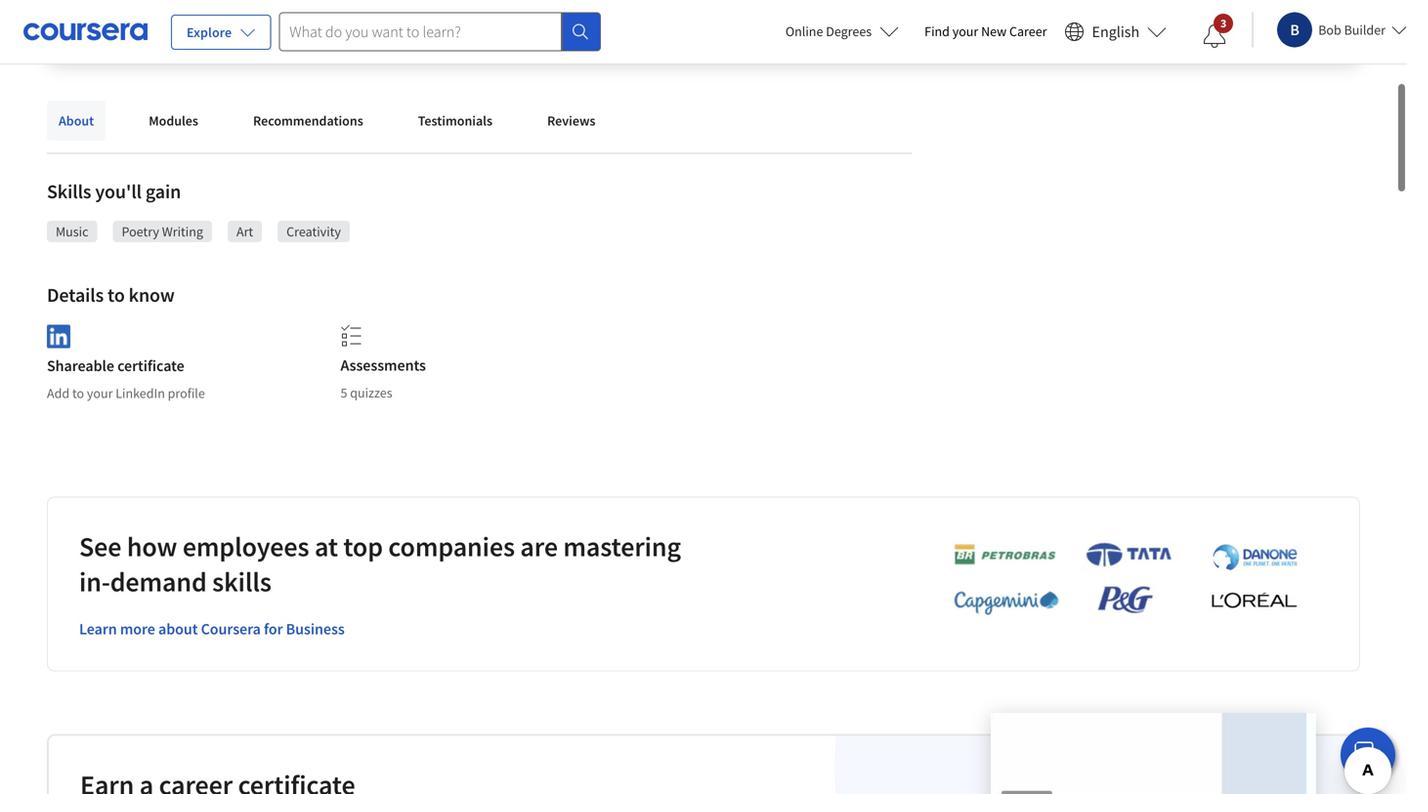 Task type: locate. For each thing, give the bounding box(es) containing it.
chat with us image
[[1353, 740, 1384, 771]]

0 vertical spatial to
[[108, 283, 125, 307]]

your down shareable
[[87, 384, 113, 402]]

how
[[127, 529, 177, 564]]

see how employees at top companies are mastering in-demand skills
[[79, 529, 681, 599]]

poetry writing
[[122, 223, 203, 240]]

What do you want to learn? text field
[[279, 12, 562, 51]]

are
[[520, 529, 558, 564]]

to
[[108, 283, 125, 307], [72, 384, 84, 402]]

1 vertical spatial your
[[87, 384, 113, 402]]

coursera career certificate image
[[991, 713, 1317, 795]]

about
[[59, 112, 94, 130]]

your right find
[[953, 22, 979, 40]]

online degrees button
[[770, 10, 915, 53]]

writing
[[162, 223, 203, 240]]

online degrees
[[786, 22, 872, 40]]

0 horizontal spatial to
[[72, 384, 84, 402]]

find your new career link
[[915, 20, 1057, 44]]

quizzes
[[350, 384, 393, 402]]

add
[[47, 384, 70, 402]]

show notifications image
[[1203, 24, 1227, 48]]

to right add
[[72, 384, 84, 402]]

1 horizontal spatial to
[[108, 283, 125, 307]]

None search field
[[279, 12, 601, 51]]

linkedin
[[116, 384, 165, 402]]

in-
[[79, 565, 110, 599]]

reviews link
[[536, 101, 607, 141]]

english button
[[1057, 0, 1175, 64]]

about link
[[47, 101, 106, 141]]

details to know
[[47, 283, 175, 307]]

learn more about coursera for business
[[79, 619, 345, 639]]

music
[[56, 223, 88, 240]]

at
[[315, 529, 338, 564]]

your
[[953, 22, 979, 40], [87, 384, 113, 402]]

creativity
[[287, 223, 341, 240]]

gain
[[145, 179, 181, 204]]

profile
[[168, 384, 205, 402]]

1 vertical spatial to
[[72, 384, 84, 402]]

companies
[[388, 529, 515, 564]]

5
[[341, 384, 347, 402]]

more
[[120, 619, 155, 639]]

to inside the shareable certificate add to your linkedin profile
[[72, 384, 84, 402]]

certificate
[[117, 356, 184, 376]]

modules link
[[137, 101, 210, 141]]

0 vertical spatial your
[[953, 22, 979, 40]]

b
[[1291, 20, 1300, 40]]

for
[[264, 619, 283, 639]]

learn more about coursera for business link
[[79, 619, 345, 639]]

skills you'll gain
[[47, 179, 181, 204]]

details
[[47, 283, 104, 307]]

to left know
[[108, 283, 125, 307]]

mastering
[[563, 529, 681, 564]]

0 horizontal spatial your
[[87, 384, 113, 402]]

online
[[786, 22, 823, 40]]

coursera image
[[23, 16, 148, 47]]



Task type: vqa. For each thing, say whether or not it's contained in the screenshot.
the right Coursera Project Network
no



Task type: describe. For each thing, give the bounding box(es) containing it.
english
[[1092, 22, 1140, 42]]

top
[[343, 529, 383, 564]]

skills
[[212, 565, 272, 599]]

career
[[1010, 22, 1047, 40]]

testimonials link
[[406, 101, 504, 141]]

learn
[[79, 619, 117, 639]]

assessments
[[341, 356, 426, 375]]

explore button
[[171, 15, 271, 50]]

skills
[[47, 179, 91, 204]]

3
[[1221, 16, 1227, 31]]

find your new career
[[925, 22, 1047, 40]]

bob
[[1319, 21, 1342, 39]]

you'll
[[95, 179, 142, 204]]

builder
[[1344, 21, 1386, 39]]

assessments 5 quizzes
[[341, 356, 426, 402]]

business
[[286, 619, 345, 639]]

bob builder
[[1319, 21, 1386, 39]]

recommendations link
[[241, 101, 375, 141]]

3 button
[[1188, 13, 1242, 60]]

degrees
[[826, 22, 872, 40]]

your inside the shareable certificate add to your linkedin profile
[[87, 384, 113, 402]]

art
[[236, 223, 253, 240]]

employees
[[183, 529, 309, 564]]

demand
[[110, 565, 207, 599]]

see
[[79, 529, 122, 564]]

shareable
[[47, 356, 114, 376]]

new
[[981, 22, 1007, 40]]

recommendations
[[253, 112, 363, 130]]

know
[[129, 283, 175, 307]]

reviews
[[547, 112, 596, 130]]

modules
[[149, 112, 198, 130]]

explore
[[187, 23, 232, 41]]

coursera enterprise logos image
[[925, 542, 1316, 626]]

testimonials
[[418, 112, 493, 130]]

coursera
[[201, 619, 261, 639]]

poetry
[[122, 223, 159, 240]]

about
[[158, 619, 198, 639]]

find
[[925, 22, 950, 40]]

1 horizontal spatial your
[[953, 22, 979, 40]]

shareable certificate add to your linkedin profile
[[47, 356, 205, 402]]



